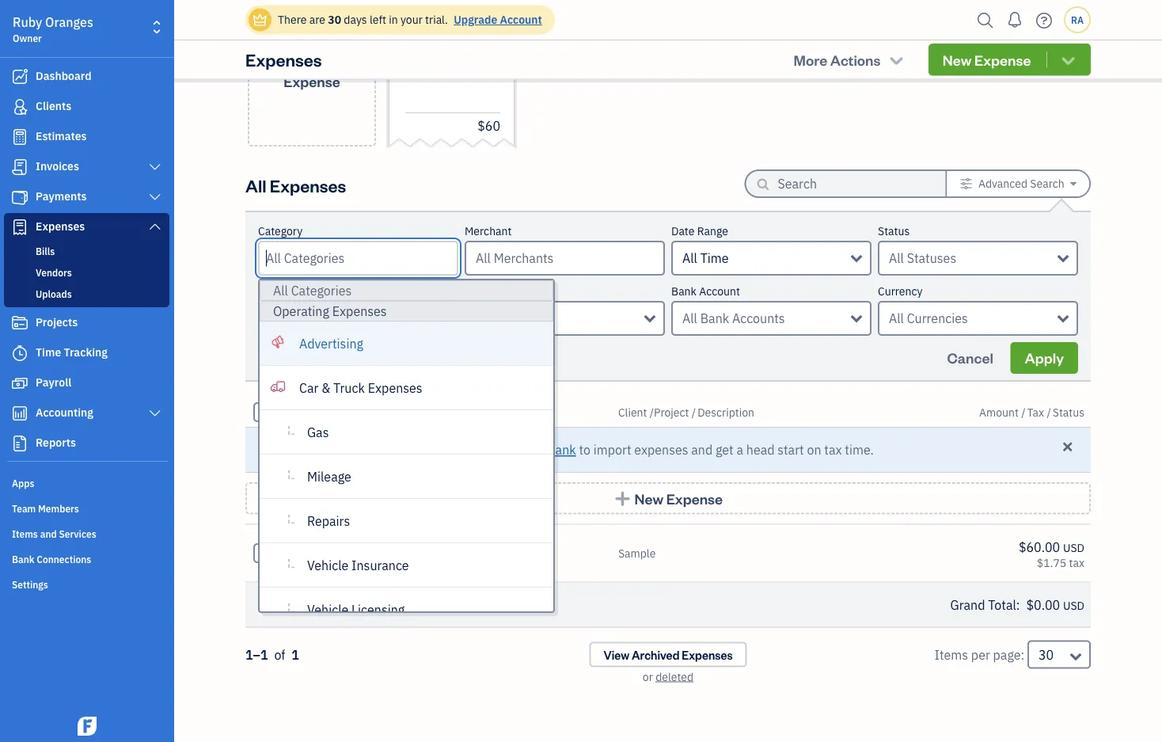 Task type: locate. For each thing, give the bounding box(es) containing it.
0 vertical spatial tax
[[825, 442, 842, 458]]

2 horizontal spatial expense
[[975, 50, 1032, 69]]

dashboard link
[[4, 63, 170, 91]]

1 horizontal spatial caretdown image
[[1071, 177, 1077, 190]]

1 vertical spatial merchant
[[291, 405, 339, 419]]

/ left tax
[[1022, 405, 1026, 419]]

new
[[943, 50, 972, 69], [298, 53, 327, 71], [635, 489, 664, 508]]

status up all statuses
[[878, 224, 910, 238]]

chevron large down image down invoices link
[[148, 191, 162, 204]]

advertising down operating expenses
[[299, 335, 364, 352]]

chevron large down image inside invoices link
[[148, 161, 162, 173]]

bank down bank account
[[701, 310, 730, 327]]

1 chevron large down image from the top
[[148, 161, 162, 173]]

clients link
[[4, 93, 170, 121]]

tracking
[[64, 345, 108, 360]]

merchant
[[465, 224, 512, 238], [291, 405, 339, 419]]

30 inside items per page: field
[[1039, 646, 1054, 663]]

1 vertical spatial 11/16/2023
[[475, 539, 545, 555]]

1 horizontal spatial plus image
[[614, 490, 632, 507]]

time down range
[[701, 250, 729, 267]]

caretdown image left source
[[501, 406, 508, 419]]

1 vertical spatial caretdown image
[[501, 406, 508, 419]]

1 horizontal spatial tax
[[1070, 555, 1085, 570]]

new expense button down connect your bank to import expenses and get a head start on tax time.
[[246, 482, 1091, 514]]

1 horizontal spatial 30
[[1039, 646, 1054, 663]]

ruby up owner on the left of the page
[[13, 14, 42, 30]]

import
[[594, 442, 632, 458]]

vehicle insurance
[[307, 557, 409, 573]]

new down expenses
[[635, 489, 664, 508]]

ruby inside 11/16/2023 ruby anderson
[[475, 555, 500, 570]]

expense down connect your bank to import expenses and get a head start on tax time.
[[667, 489, 723, 508]]

0 vertical spatial caretdown image
[[1071, 177, 1077, 190]]

usd up $1.75
[[1064, 540, 1085, 555]]

ruby inside ruby oranges 11/16/2023
[[406, 6, 434, 23]]

0 vertical spatial search
[[1031, 176, 1065, 191]]

in
[[389, 12, 398, 27]]

your down source
[[519, 442, 544, 458]]

bank inside field
[[701, 310, 730, 327]]

1 vertical spatial your
[[519, 442, 544, 458]]

new down are
[[298, 53, 327, 71]]

0 horizontal spatial category
[[258, 224, 303, 238]]

all inside 'keyword search' field
[[473, 310, 488, 327]]

0 vertical spatial chevron large down image
[[148, 161, 162, 173]]

new expense down search image
[[943, 50, 1032, 69]]

1 vertical spatial plus image
[[614, 490, 632, 507]]

all inside "bank account" field
[[683, 310, 698, 327]]

accounts
[[733, 310, 785, 327]]

category down all expenses
[[258, 224, 303, 238]]

expense down "notifications" image
[[975, 50, 1032, 69]]

items and services
[[12, 528, 96, 540]]

2 horizontal spatial new expense
[[943, 50, 1032, 69]]

vendors link
[[7, 263, 166, 282]]

source
[[516, 405, 551, 419]]

time inside main element
[[36, 345, 61, 360]]

1 vertical spatial items
[[935, 646, 969, 663]]

1 vertical spatial and
[[40, 528, 57, 540]]

account right upgrade
[[500, 12, 542, 27]]

currency
[[878, 284, 923, 299]]

to
[[579, 442, 591, 458]]

2 chevron large down image from the top
[[148, 407, 162, 420]]

0 horizontal spatial plus image
[[303, 24, 321, 40]]

1 vertical spatial vehicle
[[307, 601, 349, 618]]

ruby down repairs
[[299, 539, 328, 555]]

new expense down are
[[284, 53, 340, 90]]

amount / tax / status
[[980, 405, 1085, 419]]

Category text field
[[266, 242, 457, 274]]

search right "advanced"
[[1031, 176, 1065, 191]]

0 vertical spatial time
[[701, 250, 729, 267]]

all inside date range field
[[683, 250, 698, 267]]

1 vertical spatial advertising
[[321, 555, 377, 570]]

time right "timer" image
[[36, 345, 61, 360]]

chevrondown image
[[1060, 51, 1078, 68]]

page:
[[994, 646, 1025, 663]]

chevron large down image up payments link
[[148, 161, 162, 173]]

1 vertical spatial chevron large down image
[[148, 407, 162, 420]]

chevron large down image for accounting
[[148, 407, 162, 420]]

ruby inside ruby oranges owner
[[13, 14, 42, 30]]

truck
[[333, 379, 365, 396]]

advertising for oranges
[[321, 555, 377, 570]]

2 horizontal spatial oranges
[[437, 6, 485, 23]]

ruby right in
[[406, 6, 434, 23]]

payroll
[[36, 375, 72, 390]]

30 right are
[[328, 12, 341, 27]]

1 usd from the top
[[1064, 540, 1085, 555]]

all for all expenses
[[246, 174, 267, 196]]

main element
[[0, 0, 214, 742]]

1 chevron large down image from the top
[[148, 191, 162, 204]]

items left per at right bottom
[[935, 646, 969, 663]]

/ right client on the bottom
[[650, 405, 654, 419]]

accounting link
[[4, 399, 170, 428]]

chevron large down image inside accounting link
[[148, 407, 162, 420]]

description
[[698, 405, 755, 419]]

Bank Account field
[[672, 301, 872, 336]]

search up operating expenses
[[304, 284, 339, 299]]

ruby oranges 11/16/2023
[[406, 6, 485, 37]]

owner
[[13, 32, 42, 44]]

1 horizontal spatial items
[[935, 646, 969, 663]]

all for all fields
[[473, 310, 488, 327]]

expense down are
[[284, 72, 340, 90]]

expenses link
[[4, 213, 170, 242]]

2 chevron large down image from the top
[[148, 220, 162, 233]]

status link
[[1053, 405, 1085, 419]]

0 vertical spatial chevron large down image
[[148, 191, 162, 204]]

new expense down connect your bank to import expenses and get a head start on tax time.
[[635, 489, 723, 508]]

2 vertical spatial expense
[[667, 489, 723, 508]]

go to help image
[[1032, 8, 1057, 32]]

caretdown image right advanced search on the right top
[[1071, 177, 1077, 190]]

ruby
[[406, 6, 434, 23], [13, 14, 42, 30], [299, 539, 328, 555], [475, 555, 500, 570]]

/ right tax
[[1047, 405, 1052, 419]]

new expense button down "notifications" image
[[929, 44, 1091, 76]]

1 horizontal spatial and
[[692, 442, 713, 458]]

bills
[[36, 245, 55, 257]]

amount
[[980, 405, 1019, 419]]

0 horizontal spatial expense
[[284, 72, 340, 90]]

advanced search
[[979, 176, 1065, 191]]

oranges inside ruby oranges 11/16/2023
[[437, 6, 485, 23]]

all for all bank accounts
[[683, 310, 698, 327]]

chevron large down image
[[148, 161, 162, 173], [148, 220, 162, 233]]

uploads link
[[7, 284, 166, 303]]

11/16/2023
[[406, 23, 467, 37], [475, 539, 545, 555]]

oranges inside ruby oranges owner
[[45, 14, 93, 30]]

0 vertical spatial status
[[878, 224, 910, 238]]

bank inside main element
[[12, 553, 34, 566]]

tax right on at the bottom right of page
[[825, 442, 842, 458]]

bank up the settings on the bottom left
[[12, 553, 34, 566]]

/ left source
[[510, 405, 515, 419]]

more
[[794, 50, 828, 69]]

0 horizontal spatial oranges
[[45, 14, 93, 30]]

list box
[[260, 301, 554, 632]]

1 horizontal spatial status
[[1053, 405, 1085, 419]]

usd inside $60.00 usd $1.75 tax
[[1064, 540, 1085, 555]]

Items per page: field
[[1028, 640, 1091, 669]]

11/16/2023 inside 11/16/2023 ruby anderson
[[475, 539, 545, 555]]

1 vertical spatial time
[[36, 345, 61, 360]]

items down team
[[12, 528, 38, 540]]

members
[[38, 502, 79, 515]]

reset all button
[[258, 349, 307, 368]]

vehicle for vehicle licensing
[[307, 601, 349, 618]]

0 horizontal spatial search
[[304, 284, 339, 299]]

0 horizontal spatial caretdown image
[[501, 406, 508, 419]]

close image
[[1061, 440, 1076, 454]]

1 vertical spatial new expense button
[[246, 482, 1091, 514]]

1 horizontal spatial search
[[1031, 176, 1065, 191]]

1 horizontal spatial merchant
[[465, 224, 512, 238]]

chevron large down image for invoices
[[148, 161, 162, 173]]

0 vertical spatial 11/16/2023
[[406, 23, 467, 37]]

are
[[309, 12, 325, 27]]

advertising down repairs
[[321, 555, 377, 570]]

plus image left days
[[303, 24, 321, 40]]

1 vehicle from the top
[[307, 557, 349, 573]]

0 vertical spatial your
[[401, 12, 423, 27]]

1 horizontal spatial oranges
[[331, 539, 379, 555]]

1 horizontal spatial 11/16/2023
[[475, 539, 545, 555]]

dashboard
[[36, 69, 92, 83]]

new expense
[[943, 50, 1032, 69], [284, 53, 340, 90], [635, 489, 723, 508]]

1 horizontal spatial new expense
[[635, 489, 723, 508]]

Status field
[[878, 241, 1079, 276]]

category
[[258, 224, 303, 238], [347, 405, 391, 419]]

Merchant text field
[[467, 242, 664, 274]]

0 horizontal spatial and
[[40, 528, 57, 540]]

/ right project
[[692, 405, 696, 419]]

0 horizontal spatial tax
[[825, 442, 842, 458]]

2 vehicle from the top
[[307, 601, 349, 618]]

payments
[[36, 189, 87, 204]]

settings
[[12, 578, 48, 591]]

view archived expenses or deleted
[[604, 647, 733, 684]]

all inside all categories button
[[273, 282, 288, 299]]

tax right $1.75
[[1070, 555, 1085, 570]]

reports
[[36, 435, 76, 450]]

2 horizontal spatial new
[[943, 50, 972, 69]]

bank down "all time"
[[672, 284, 697, 299]]

vehicle down the ruby oranges at the left of page
[[307, 557, 349, 573]]

advanced search button
[[948, 171, 1090, 196]]

all currencies
[[889, 310, 969, 327]]

expense image
[[10, 219, 29, 235]]

0 horizontal spatial 11/16/2023
[[406, 23, 467, 37]]

date left range
[[672, 224, 695, 238]]

total
[[989, 596, 1017, 613]]

0 vertical spatial usd
[[1064, 540, 1085, 555]]

all for all time
[[683, 250, 698, 267]]

caretdown image inside advanced search dropdown button
[[1071, 177, 1077, 190]]

0 horizontal spatial items
[[12, 528, 38, 540]]

1 horizontal spatial your
[[519, 442, 544, 458]]

0 horizontal spatial new
[[298, 53, 327, 71]]

items per page:
[[935, 646, 1025, 663]]

usd right the $0.00
[[1064, 598, 1085, 613]]

project image
[[10, 315, 29, 331]]

grand
[[951, 596, 986, 613]]

1 vertical spatial 30
[[1039, 646, 1054, 663]]

Search text field
[[778, 171, 921, 196]]

apps
[[12, 477, 34, 489]]

status right tax
[[1053, 405, 1085, 419]]

plus image down import
[[614, 490, 632, 507]]

/ down truck
[[341, 405, 345, 419]]

expense
[[975, 50, 1032, 69], [284, 72, 340, 90], [667, 489, 723, 508]]

items inside main element
[[12, 528, 38, 540]]

expenses
[[635, 442, 689, 458]]

items and services link
[[4, 521, 170, 545]]

amount link
[[980, 405, 1022, 419]]

items for items per page:
[[935, 646, 969, 663]]

operating
[[273, 303, 329, 320]]

1 vertical spatial expense
[[284, 72, 340, 90]]

plus image
[[303, 24, 321, 40], [614, 490, 632, 507]]

usd
[[1064, 540, 1085, 555], [1064, 598, 1085, 613]]

0 vertical spatial account
[[500, 12, 542, 27]]

and left get at right bottom
[[692, 442, 713, 458]]

1 horizontal spatial category
[[347, 405, 391, 419]]

bank
[[672, 284, 697, 299], [701, 310, 730, 327], [547, 442, 576, 458], [12, 553, 34, 566]]

0 vertical spatial items
[[12, 528, 38, 540]]

expenses inside main element
[[36, 219, 85, 234]]

1 vertical spatial chevron large down image
[[148, 220, 162, 233]]

advertising
[[299, 335, 364, 352], [321, 555, 377, 570]]

1 horizontal spatial date
[[672, 224, 695, 238]]

caretdown image
[[1071, 177, 1077, 190], [501, 406, 508, 419]]

money image
[[10, 375, 29, 391]]

your right in
[[401, 12, 423, 27]]

category link
[[347, 405, 391, 419]]

0 vertical spatial 30
[[328, 12, 341, 27]]

0 vertical spatial date
[[672, 224, 695, 238]]

team members link
[[4, 496, 170, 520]]

all inside status 'field'
[[889, 250, 904, 267]]

chevrondown image
[[888, 51, 906, 68]]

date link
[[475, 405, 510, 419]]

all for all statuses
[[889, 250, 904, 267]]

new expense button
[[929, 44, 1091, 76]]

ruby left anderson
[[475, 555, 500, 570]]

notifications image
[[1003, 4, 1028, 36]]

merchant for merchant / category
[[291, 405, 339, 419]]

all
[[246, 174, 267, 196], [683, 250, 698, 267], [889, 250, 904, 267], [273, 282, 288, 299], [473, 310, 488, 327], [683, 310, 698, 327], [889, 310, 904, 327]]

1 vertical spatial account
[[700, 284, 740, 299]]

30 right page:
[[1039, 646, 1054, 663]]

0 horizontal spatial time
[[36, 345, 61, 360]]

new right chevrondown icon
[[943, 50, 972, 69]]

all expenses
[[246, 174, 346, 196]]

0 horizontal spatial account
[[500, 12, 542, 27]]

0 vertical spatial plus image
[[303, 24, 321, 40]]

category down car & truck expenses
[[347, 405, 391, 419]]

client image
[[10, 99, 29, 115]]

0 vertical spatial merchant
[[465, 224, 512, 238]]

0 horizontal spatial merchant
[[291, 405, 339, 419]]

estimates link
[[4, 123, 170, 151]]

merchant / category
[[291, 405, 391, 419]]

date up connect
[[475, 405, 499, 419]]

and down team members at the bottom left of page
[[40, 528, 57, 540]]

bank connections link
[[4, 547, 170, 570]]

ruby for ruby oranges owner
[[13, 14, 42, 30]]

2 usd from the top
[[1064, 598, 1085, 613]]

freshbooks image
[[74, 717, 100, 736]]

all inside all currencies dropdown button
[[889, 310, 904, 327]]

time
[[701, 250, 729, 267], [36, 345, 61, 360]]

chevron large down image
[[148, 191, 162, 204], [148, 407, 162, 420]]

0 vertical spatial advertising
[[299, 335, 364, 352]]

all
[[294, 350, 307, 366]]

chevron large down image down payroll link at the left of page
[[148, 407, 162, 420]]

1 vertical spatial date
[[475, 405, 499, 419]]

search for advanced search
[[1031, 176, 1065, 191]]

0 horizontal spatial date
[[475, 405, 499, 419]]

search inside dropdown button
[[1031, 176, 1065, 191]]

keyword search
[[258, 284, 339, 299]]

account up all bank accounts
[[700, 284, 740, 299]]

1 vertical spatial usd
[[1064, 598, 1085, 613]]

trial.
[[425, 12, 448, 27]]

vehicle for vehicle insurance
[[307, 557, 349, 573]]

reports link
[[4, 429, 170, 458]]

date for "date" link
[[475, 405, 499, 419]]

vehicle licensing
[[307, 601, 405, 618]]

chevron large down image up bills link on the left top of the page
[[148, 220, 162, 233]]

0 horizontal spatial new expense
[[284, 53, 340, 90]]

vehicle left licensing
[[307, 601, 349, 618]]

1 vertical spatial tax
[[1070, 555, 1085, 570]]

0 vertical spatial expense
[[975, 50, 1032, 69]]

1 vertical spatial status
[[1053, 405, 1085, 419]]

1 vertical spatial search
[[304, 284, 339, 299]]

0 vertical spatial vehicle
[[307, 557, 349, 573]]

1 horizontal spatial time
[[701, 250, 729, 267]]

list box containing operating expenses
[[260, 301, 554, 632]]

tax
[[1028, 405, 1045, 419]]



Task type: vqa. For each thing, say whether or not it's contained in the screenshot.
see
no



Task type: describe. For each thing, give the bounding box(es) containing it.
team
[[12, 502, 36, 515]]

caretdown image inside "date" link
[[501, 406, 508, 419]]

ruby oranges owner
[[13, 14, 93, 44]]

new expense link
[[248, 0, 376, 147]]

1–1
[[246, 646, 268, 663]]

search for keyword search
[[304, 284, 339, 299]]

ra button
[[1065, 6, 1091, 33]]

client
[[619, 405, 647, 419]]

deleted
[[656, 669, 694, 684]]

grand total : $0.00 usd
[[951, 596, 1085, 613]]

there
[[278, 12, 307, 27]]

invoice image
[[10, 159, 29, 175]]

uploads
[[36, 288, 72, 300]]

1 vertical spatial category
[[347, 405, 391, 419]]

or
[[643, 669, 653, 684]]

reset
[[258, 350, 291, 366]]

sample
[[619, 546, 656, 560]]

gas
[[307, 424, 329, 440]]

1 / from the left
[[341, 405, 345, 419]]

search image
[[973, 8, 999, 32]]

cancel button
[[933, 342, 1008, 374]]

Keyword Search field
[[462, 301, 665, 336]]

a
[[737, 442, 744, 458]]

all for all currencies
[[889, 310, 904, 327]]

settings image
[[960, 177, 973, 190]]

chart image
[[10, 406, 29, 421]]

project
[[654, 405, 689, 419]]

chevron large down image for expenses
[[148, 220, 162, 233]]

oranges for ruby oranges 11/16/2023
[[437, 6, 485, 23]]

0 horizontal spatial status
[[878, 224, 910, 238]]

items for items and services
[[12, 528, 38, 540]]

bank connections
[[12, 553, 91, 566]]

plus image inside the new expense link
[[303, 24, 321, 40]]

payments link
[[4, 183, 170, 211]]

connect your bank to import expenses and get a head start on tax time.
[[469, 442, 874, 458]]

head
[[747, 442, 775, 458]]

chevron large down image for payments
[[148, 191, 162, 204]]

1–1 of 1
[[246, 646, 299, 663]]

payment image
[[10, 189, 29, 205]]

timer image
[[10, 345, 29, 361]]

Date Range field
[[672, 241, 872, 276]]

1 horizontal spatial account
[[700, 284, 740, 299]]

and inside "items and services" link
[[40, 528, 57, 540]]

11/16/2023 ruby anderson
[[475, 539, 551, 570]]

anderson
[[503, 555, 551, 570]]

team members
[[12, 502, 79, 515]]

reset all
[[258, 350, 307, 366]]

car
[[299, 379, 319, 396]]

11/16/2023 inside ruby oranges 11/16/2023
[[406, 23, 467, 37]]

advanced
[[979, 176, 1028, 191]]

insurance
[[352, 557, 409, 573]]

more actions
[[794, 50, 881, 69]]

3 / from the left
[[650, 405, 654, 419]]

estimate image
[[10, 129, 29, 145]]

tax inside $60.00 usd $1.75 tax
[[1070, 555, 1085, 570]]

date range
[[672, 224, 729, 238]]

all categories button
[[273, 281, 352, 300]]

start
[[778, 442, 804, 458]]

view
[[604, 647, 630, 662]]

0 horizontal spatial 30
[[328, 12, 341, 27]]

expense inside dropdown button
[[975, 50, 1032, 69]]

get
[[716, 442, 734, 458]]

bills link
[[7, 242, 166, 261]]

ruby for ruby oranges
[[299, 539, 328, 555]]

$60.00
[[1019, 539, 1061, 555]]

all statuses
[[889, 250, 957, 267]]

bank account
[[672, 284, 740, 299]]

invoices
[[36, 159, 79, 173]]

bank left to
[[547, 442, 576, 458]]

connections
[[37, 553, 91, 566]]

1 horizontal spatial new
[[635, 489, 664, 508]]

projects link
[[4, 309, 170, 337]]

fields
[[491, 310, 525, 327]]

all for all categories
[[273, 282, 288, 299]]

accounting
[[36, 405, 93, 420]]

4 / from the left
[[692, 405, 696, 419]]

all time
[[683, 250, 729, 267]]

new inside dropdown button
[[943, 50, 972, 69]]

merchant for merchant
[[465, 224, 512, 238]]

time inside date range field
[[701, 250, 729, 267]]

6 / from the left
[[1047, 405, 1052, 419]]

$60
[[478, 118, 501, 134]]

projects
[[36, 315, 78, 329]]

1 horizontal spatial expense
[[667, 489, 723, 508]]

0 vertical spatial new expense button
[[929, 44, 1091, 76]]

advertising for expenses
[[299, 335, 364, 352]]

services
[[59, 528, 96, 540]]

5 / from the left
[[1022, 405, 1026, 419]]

merchant link
[[291, 405, 341, 419]]

car & truck expenses
[[299, 379, 423, 396]]

expenses inside view archived expenses or deleted
[[682, 647, 733, 662]]

ruby oranges
[[299, 539, 379, 555]]

clients
[[36, 99, 71, 113]]

all bank accounts
[[683, 310, 785, 327]]

0 horizontal spatial your
[[401, 12, 423, 27]]

ra
[[1072, 13, 1084, 26]]

all currencies button
[[878, 301, 1079, 336]]

oranges for ruby oranges owner
[[45, 14, 93, 30]]

categories
[[291, 282, 352, 299]]

oranges for ruby oranges
[[331, 539, 379, 555]]

left
[[370, 12, 386, 27]]

currencies
[[907, 310, 969, 327]]

:
[[1017, 596, 1021, 613]]

$0.00
[[1027, 596, 1061, 613]]

date for date range
[[672, 224, 695, 238]]

2 / from the left
[[510, 405, 515, 419]]

apply button
[[1011, 342, 1079, 374]]

view archived expenses link
[[590, 642, 747, 667]]

of
[[274, 646, 285, 663]]

upgrade
[[454, 12, 498, 27]]

cancel
[[948, 349, 994, 367]]

usd inside the grand total : $0.00 usd
[[1064, 598, 1085, 613]]

0 vertical spatial and
[[692, 442, 713, 458]]

&
[[322, 379, 330, 396]]

$60.00 usd $1.75 tax
[[1019, 539, 1085, 570]]

connect your bank button
[[469, 440, 576, 459]]

crown image
[[252, 11, 269, 28]]

time tracking link
[[4, 339, 170, 368]]

new expense inside dropdown button
[[943, 50, 1032, 69]]

0 vertical spatial category
[[258, 224, 303, 238]]

client / project / description
[[619, 405, 755, 419]]

time tracking
[[36, 345, 108, 360]]

statuses
[[907, 250, 957, 267]]

ruby for ruby oranges 11/16/2023
[[406, 6, 434, 23]]

report image
[[10, 436, 29, 451]]

dashboard image
[[10, 69, 29, 85]]

client link
[[619, 405, 650, 419]]



